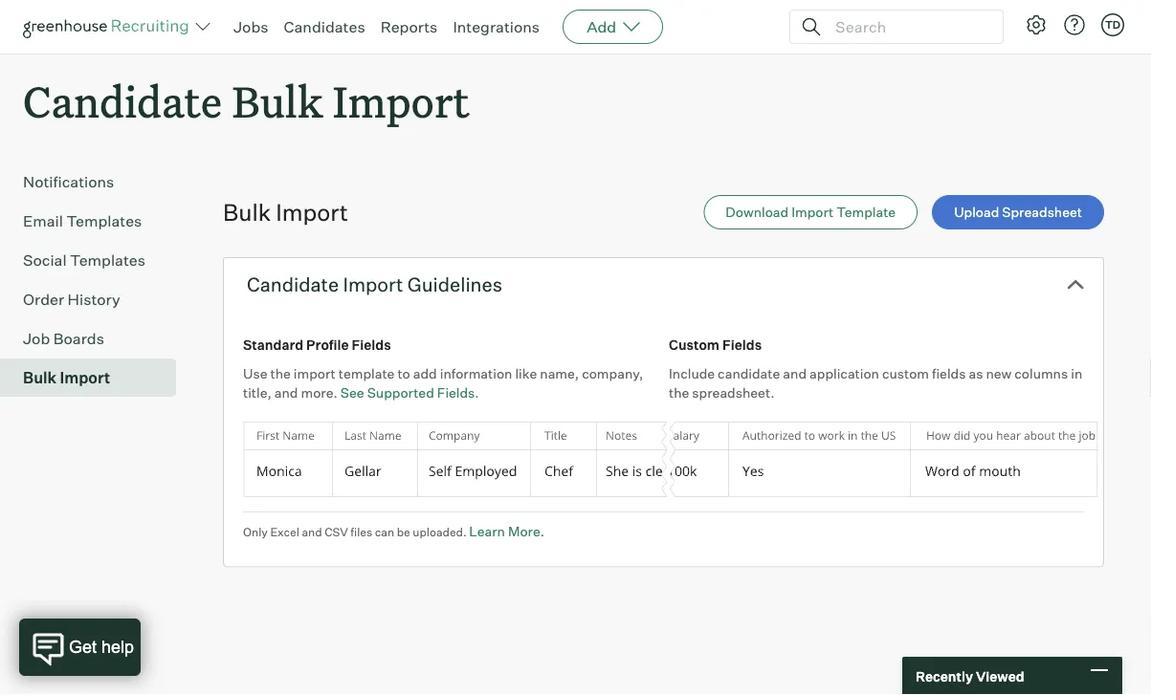 Task type: describe. For each thing, give the bounding box(es) containing it.
excel
[[270, 526, 299, 540]]

fields
[[932, 366, 966, 383]]

template
[[339, 366, 395, 383]]

custom
[[669, 337, 720, 354]]

import down boards
[[60, 369, 110, 388]]

uploaded.
[[413, 526, 467, 540]]

see
[[341, 385, 364, 402]]

spreadsheet.
[[692, 385, 775, 402]]

candidate
[[718, 366, 780, 383]]

download import template link
[[704, 195, 918, 230]]

greenhouse recruiting image
[[23, 15, 195, 38]]

td button
[[1101, 13, 1124, 36]]

email templates
[[23, 212, 142, 231]]

see supported fields. link
[[341, 385, 479, 402]]

email templates link
[[23, 210, 168, 233]]

email
[[23, 212, 63, 231]]

new
[[986, 366, 1012, 383]]

1 vertical spatial bulk
[[223, 198, 271, 227]]

candidates link
[[284, 17, 365, 36]]

spreadsheet
[[1002, 204, 1082, 221]]

social templates
[[23, 251, 145, 270]]

0 vertical spatial bulk
[[232, 73, 323, 129]]

profile
[[306, 337, 349, 354]]

1 horizontal spatial bulk import
[[223, 198, 348, 227]]

candidate for candidate import guidelines
[[247, 273, 339, 297]]

add
[[413, 366, 437, 383]]

import left template
[[792, 204, 834, 221]]

standard profile fields
[[243, 337, 391, 354]]

more.
[[508, 524, 545, 540]]

2 vertical spatial bulk
[[23, 369, 57, 388]]

company,
[[582, 366, 643, 383]]

upload spreadsheet button
[[932, 195, 1104, 230]]

can
[[375, 526, 394, 540]]

in
[[1071, 366, 1083, 383]]

include
[[669, 366, 715, 383]]

job
[[23, 329, 50, 349]]

be
[[397, 526, 410, 540]]

integrations
[[453, 17, 540, 36]]

1 vertical spatial bulk import
[[23, 369, 110, 388]]

files
[[351, 526, 372, 540]]

and for candidate
[[783, 366, 807, 383]]

columns
[[1015, 366, 1068, 383]]

supported
[[367, 385, 434, 402]]

reports link
[[381, 17, 438, 36]]

order history
[[23, 290, 120, 309]]

history
[[68, 290, 120, 309]]

more.
[[301, 385, 338, 402]]

like
[[515, 366, 537, 383]]

candidate bulk import
[[23, 73, 470, 129]]

reports
[[381, 17, 438, 36]]

standard
[[243, 337, 304, 354]]

upload
[[954, 204, 999, 221]]

boards
[[53, 329, 104, 349]]

bulk import link
[[23, 367, 168, 390]]

jobs link
[[234, 17, 268, 36]]



Task type: locate. For each thing, give the bounding box(es) containing it.
title,
[[243, 385, 272, 402]]

2 vertical spatial and
[[302, 526, 322, 540]]

1 horizontal spatial fields
[[722, 337, 762, 354]]

as
[[969, 366, 983, 383]]

jobs
[[234, 17, 268, 36]]

0 vertical spatial and
[[783, 366, 807, 383]]

1 fields from the left
[[352, 337, 391, 354]]

candidates
[[284, 17, 365, 36]]

2 fields from the left
[[722, 337, 762, 354]]

1 horizontal spatial the
[[669, 385, 689, 402]]

download import template
[[726, 204, 896, 221]]

social templates link
[[23, 249, 168, 272]]

candidate up standard
[[247, 273, 339, 297]]

and
[[783, 366, 807, 383], [274, 385, 298, 402], [302, 526, 322, 540]]

notifications
[[23, 172, 114, 192]]

download
[[726, 204, 789, 221]]

0 vertical spatial the
[[270, 366, 291, 383]]

1 vertical spatial and
[[274, 385, 298, 402]]

import up candidate import guidelines
[[276, 198, 348, 227]]

learn
[[469, 524, 505, 540]]

csv
[[325, 526, 348, 540]]

the inside include candidate and application custom fields as new columns in the spreadsheet.
[[669, 385, 689, 402]]

and right "title,"
[[274, 385, 298, 402]]

and inside include candidate and application custom fields as new columns in the spreadsheet.
[[783, 366, 807, 383]]

add button
[[563, 10, 663, 44]]

add
[[587, 17, 616, 36]]

job boards link
[[23, 327, 168, 350]]

candidate for candidate bulk import
[[23, 73, 222, 129]]

2 horizontal spatial and
[[783, 366, 807, 383]]

to
[[398, 366, 410, 383]]

import down reports
[[333, 73, 470, 129]]

0 horizontal spatial bulk import
[[23, 369, 110, 388]]

fields up candidate
[[722, 337, 762, 354]]

job boards
[[23, 329, 104, 349]]

template
[[837, 204, 896, 221]]

0 vertical spatial bulk import
[[223, 198, 348, 227]]

bulk
[[232, 73, 323, 129], [223, 198, 271, 227], [23, 369, 57, 388]]

custom fields
[[669, 337, 762, 354]]

only excel and csv files can be uploaded. learn more.
[[243, 524, 545, 540]]

configure image
[[1025, 13, 1048, 36]]

bulk import
[[223, 198, 348, 227], [23, 369, 110, 388]]

viewed
[[976, 668, 1025, 685]]

import up profile
[[343, 273, 403, 297]]

0 vertical spatial candidate
[[23, 73, 222, 129]]

the inside use the import template to add information like name, company, title, and more.
[[270, 366, 291, 383]]

1 horizontal spatial candidate
[[247, 273, 339, 297]]

see supported fields.
[[341, 385, 479, 402]]

social
[[23, 251, 67, 270]]

1 vertical spatial candidate
[[247, 273, 339, 297]]

import
[[333, 73, 470, 129], [276, 198, 348, 227], [792, 204, 834, 221], [343, 273, 403, 297], [60, 369, 110, 388]]

templates up social templates link
[[66, 212, 142, 231]]

application
[[810, 366, 879, 383]]

and inside only excel and csv files can be uploaded. learn more.
[[302, 526, 322, 540]]

fields up template
[[352, 337, 391, 354]]

the
[[270, 366, 291, 383], [669, 385, 689, 402]]

templates for email templates
[[66, 212, 142, 231]]

include candidate and application custom fields as new columns in the spreadsheet.
[[669, 366, 1083, 402]]

recently
[[916, 668, 973, 685]]

1 vertical spatial the
[[669, 385, 689, 402]]

and for excel
[[302, 526, 322, 540]]

use the import template to add information like name, company, title, and more.
[[243, 366, 643, 402]]

0 horizontal spatial and
[[274, 385, 298, 402]]

the down include
[[669, 385, 689, 402]]

the right use
[[270, 366, 291, 383]]

1 horizontal spatial and
[[302, 526, 322, 540]]

name,
[[540, 366, 579, 383]]

information
[[440, 366, 512, 383]]

candidate down greenhouse recruiting image
[[23, 73, 222, 129]]

0 horizontal spatial candidate
[[23, 73, 222, 129]]

only
[[243, 526, 268, 540]]

fields.
[[437, 385, 479, 402]]

custom
[[882, 366, 929, 383]]

integrations link
[[453, 17, 540, 36]]

order
[[23, 290, 64, 309]]

use
[[243, 366, 267, 383]]

candidate
[[23, 73, 222, 129], [247, 273, 339, 297]]

upload spreadsheet
[[954, 204, 1082, 221]]

and inside use the import template to add information like name, company, title, and more.
[[274, 385, 298, 402]]

templates
[[66, 212, 142, 231], [70, 251, 145, 270]]

and left "csv"
[[302, 526, 322, 540]]

Search text field
[[831, 13, 986, 41]]

learn more. link
[[469, 524, 545, 540]]

0 horizontal spatial the
[[270, 366, 291, 383]]

fields
[[352, 337, 391, 354], [722, 337, 762, 354]]

0 vertical spatial templates
[[66, 212, 142, 231]]

notifications link
[[23, 171, 168, 193]]

candidate import guidelines
[[247, 273, 502, 297]]

0 horizontal spatial fields
[[352, 337, 391, 354]]

import
[[294, 366, 336, 383]]

td button
[[1098, 10, 1128, 40]]

guidelines
[[407, 273, 502, 297]]

td
[[1105, 18, 1121, 31]]

templates for social templates
[[70, 251, 145, 270]]

recently viewed
[[916, 668, 1025, 685]]

1 vertical spatial templates
[[70, 251, 145, 270]]

templates down email templates link
[[70, 251, 145, 270]]

and right candidate
[[783, 366, 807, 383]]

order history link
[[23, 288, 168, 311]]



Task type: vqa. For each thing, say whether or not it's contained in the screenshot.
the bottommost Tim Burton link
no



